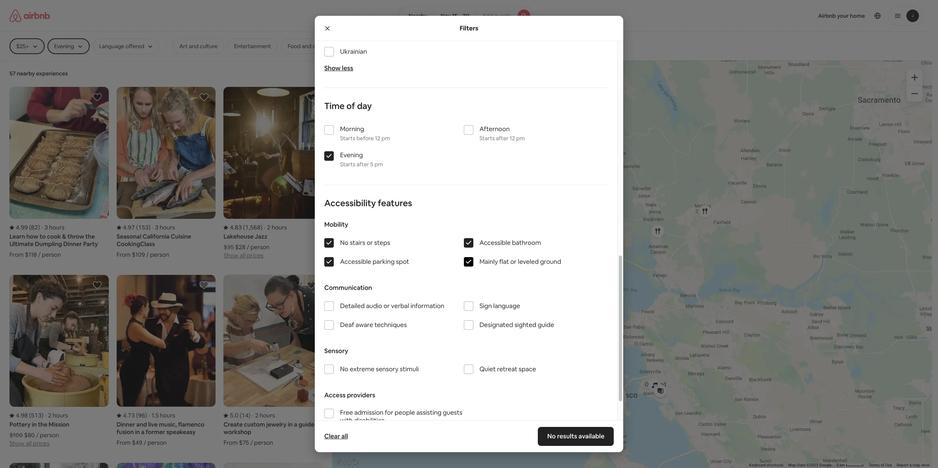 Task type: locate. For each thing, give the bounding box(es) containing it.
hours
[[49, 224, 64, 232], [160, 224, 175, 232], [272, 224, 287, 232], [53, 413, 68, 420], [160, 413, 175, 420], [260, 413, 275, 420]]

free
[[340, 409, 353, 418]]

· inside create custom jewelry in a guided workshop group
[[252, 413, 254, 420]]

add to wishlist image inside 'pottery in the mission' group
[[92, 281, 102, 291]]

0 horizontal spatial 12
[[375, 135, 381, 142]]

report a map error
[[897, 464, 930, 468]]

prices down $80
[[33, 441, 49, 448]]

hours up cook
[[49, 224, 64, 232]]

1 horizontal spatial the
[[86, 233, 95, 241]]

use
[[886, 464, 893, 468]]

hours for in
[[53, 413, 68, 420]]

prices down the jazz
[[247, 252, 264, 260]]

2 horizontal spatial or
[[511, 258, 517, 266]]

no results available
[[548, 433, 605, 441]]

0 vertical spatial no
[[340, 239, 349, 247]]

add to wishlist image
[[92, 93, 102, 102], [200, 93, 209, 102], [200, 281, 209, 291], [307, 281, 316, 291]]

person
[[251, 244, 270, 251], [42, 251, 61, 259], [150, 251, 169, 259], [40, 432, 59, 440], [148, 440, 167, 447], [254, 440, 273, 447]]

add to wishlist image inside create custom jewelry in a guided workshop group
[[307, 281, 316, 291]]

of for time
[[347, 101, 355, 112]]

0 horizontal spatial or
[[367, 239, 373, 247]]

0 horizontal spatial 2
[[48, 413, 51, 420]]

12 right before
[[375, 135, 381, 142]]

accessible down stairs at the bottom left
[[340, 258, 371, 266]]

map
[[789, 464, 797, 468]]

pm inside evening starts after 5 pm
[[375, 161, 383, 168]]

0 horizontal spatial after
[[357, 161, 369, 168]]

1 horizontal spatial dinner
[[117, 422, 135, 429]]

0 horizontal spatial prices
[[33, 441, 49, 448]]

quiet
[[480, 366, 496, 374]]

2 horizontal spatial show
[[325, 64, 341, 72]]

or right flat at the right of page
[[511, 258, 517, 266]]

2 up mission
[[48, 413, 51, 420]]

person down former
[[148, 440, 167, 447]]

no extreme sensory stimuli
[[340, 366, 419, 374]]

hours inside lakehouse jazz group
[[272, 224, 287, 232]]

pottery
[[9, 422, 31, 429]]

1 horizontal spatial or
[[384, 302, 390, 311]]

/ right $75
[[250, 440, 253, 447]]

prices inside lakehouse jazz $35 $28 / person show all prices
[[247, 252, 264, 260]]

and down (96)
[[136, 422, 147, 429]]

· 2 hours inside 'pottery in the mission' group
[[45, 413, 68, 420]]

12 inside morning starts before 12 pm
[[375, 135, 381, 142]]

1 horizontal spatial accessible
[[480, 239, 511, 247]]

1 horizontal spatial in
[[135, 429, 140, 437]]

/ inside create custom jewelry in a guided workshop from $75 / person
[[250, 440, 253, 447]]

2 3 from the left
[[155, 224, 159, 232]]

5 down before
[[371, 161, 374, 168]]

2 horizontal spatial and
[[302, 43, 312, 50]]

1 horizontal spatial show
[[224, 252, 239, 260]]

0 horizontal spatial of
[[347, 101, 355, 112]]

person down california in the left of the page
[[150, 251, 169, 259]]

0 vertical spatial show all prices button
[[224, 251, 264, 260]]

4.99 out of 5 average rating,  82 reviews image
[[9, 224, 40, 232]]

person inside pottery in the mission $100 $80 / person show all prices
[[40, 432, 59, 440]]

from left "$109"
[[117, 251, 131, 259]]

Sports button
[[336, 38, 366, 54]]

0 horizontal spatial the
[[38, 422, 47, 429]]

flamenco
[[178, 422, 205, 429]]

hours up mission
[[53, 413, 68, 420]]

person down the jazz
[[251, 244, 270, 251]]

starts for morning
[[340, 135, 356, 142]]

learn
[[9, 233, 25, 241]]

$100
[[9, 432, 23, 440]]

hours up the jewelry at the left bottom of page
[[260, 413, 275, 420]]

1 horizontal spatial 5
[[837, 464, 839, 468]]

0 horizontal spatial · 3 hours
[[42, 224, 64, 232]]

starts inside morning starts before 12 pm
[[340, 135, 356, 142]]

hours right '(1,568)'
[[272, 224, 287, 232]]

hours for california
[[160, 224, 175, 232]]

starts down evening
[[340, 161, 356, 168]]

show all prices button down pottery
[[9, 440, 49, 448]]

zoom out image
[[912, 91, 919, 97]]

nearby
[[17, 70, 35, 77]]

1 vertical spatial the
[[38, 422, 47, 429]]

a up $49
[[141, 429, 145, 437]]

starts inside evening starts after 5 pm
[[340, 161, 356, 168]]

show inside pottery in the mission $100 $80 / person show all prices
[[9, 441, 24, 448]]

from down ultimate
[[9, 251, 24, 259]]

in up $49
[[135, 429, 140, 437]]

lakehouse jazz group
[[224, 87, 323, 260]]

0 horizontal spatial 5
[[371, 161, 374, 168]]

add to wishlist image for dinner and live music, flamenco fusion in a former speakeasy from $49 / person
[[200, 281, 209, 291]]

mainly
[[480, 258, 498, 266]]

1 · 3 hours from the left
[[42, 224, 64, 232]]

person down dumpling
[[42, 251, 61, 259]]

· for 4.98 (513)
[[45, 413, 46, 420]]

/ right $28
[[247, 244, 249, 251]]

0 vertical spatial prices
[[247, 252, 264, 260]]

live
[[148, 422, 158, 429]]

2 horizontal spatial all
[[342, 433, 348, 441]]

morning starts before 12 pm
[[340, 125, 390, 142]]

1 horizontal spatial 3
[[155, 224, 159, 232]]

3 up to
[[45, 224, 48, 232]]

· 3 hours inside seasonal california cuisine cookingclass group
[[152, 224, 175, 232]]

the right throw
[[86, 233, 95, 241]]

all down $28
[[240, 252, 246, 260]]

1 horizontal spatial prices
[[247, 252, 264, 260]]

show down $35
[[224, 252, 239, 260]]

hours inside 'pottery in the mission' group
[[53, 413, 68, 420]]

2 up the jazz
[[267, 224, 271, 232]]

or for verbal
[[384, 302, 390, 311]]

· right the (153)
[[152, 224, 154, 232]]

in right the jewelry at the left bottom of page
[[288, 422, 293, 429]]

· right (14)
[[252, 413, 254, 420]]

$75
[[239, 440, 249, 447]]

1 vertical spatial or
[[511, 258, 517, 266]]

· right (513)
[[45, 413, 46, 420]]

guided
[[299, 422, 318, 429]]

57
[[9, 70, 16, 77]]

· right the (82) at the left
[[42, 224, 43, 232]]

1 horizontal spatial 2
[[255, 413, 259, 420]]

and inside "button"
[[189, 43, 199, 50]]

accessible parking spot
[[340, 258, 409, 266]]

of left day
[[347, 101, 355, 112]]

0 vertical spatial the
[[86, 233, 95, 241]]

starts for evening
[[340, 161, 356, 168]]

clear all
[[325, 433, 348, 441]]

1 horizontal spatial and
[[189, 43, 199, 50]]

data
[[798, 464, 806, 468]]

1 vertical spatial show all prices button
[[9, 440, 49, 448]]

in down (513)
[[32, 422, 37, 429]]

accessibility features
[[325, 198, 412, 209]]

2 · 3 hours from the left
[[152, 224, 175, 232]]

show all prices button for show
[[9, 440, 49, 448]]

2 vertical spatial or
[[384, 302, 390, 311]]

· 3 hours inside learn how to cook & throw the ultimate dumpling dinner party group
[[42, 224, 64, 232]]

3 up california in the left of the page
[[155, 224, 159, 232]]

hours inside dinner and live music, flamenco fusion in a former speakeasy group
[[160, 413, 175, 420]]

0 vertical spatial or
[[367, 239, 373, 247]]

pm inside morning starts before 12 pm
[[382, 135, 390, 142]]

1 vertical spatial no
[[340, 366, 349, 374]]

Wellness button
[[446, 38, 482, 54]]

starts down morning at the top left
[[340, 135, 356, 142]]

a left "map"
[[910, 464, 912, 468]]

· inside lakehouse jazz group
[[264, 224, 266, 232]]

guests right add
[[495, 12, 512, 19]]

hours inside learn how to cook & throw the ultimate dumpling dinner party group
[[49, 224, 64, 232]]

no left results
[[548, 433, 556, 441]]

· 3 hours
[[42, 224, 64, 232], [152, 224, 175, 232]]

features
[[378, 198, 412, 209]]

google map
showing 24 experiences. region
[[332, 60, 933, 469]]

a left guided on the bottom of the page
[[294, 422, 297, 429]]

music,
[[159, 422, 177, 429]]

mobility
[[325, 221, 348, 229]]

1 horizontal spatial all
[[240, 252, 246, 260]]

seasonal california cuisine cookingclass group
[[117, 87, 216, 259]]

prices inside pottery in the mission $100 $80 / person show all prices
[[33, 441, 49, 448]]

starts inside afternoon starts after 12 pm
[[480, 135, 495, 142]]

and inside button
[[302, 43, 312, 50]]

None search field
[[399, 6, 534, 25]]

· for 4.97 (153)
[[152, 224, 154, 232]]

· up the jazz
[[264, 224, 266, 232]]

5 km
[[837, 464, 847, 468]]

0 horizontal spatial a
[[141, 429, 145, 437]]

from inside create custom jewelry in a guided workshop from $75 / person
[[224, 440, 238, 447]]

/ right "$109"
[[146, 251, 149, 259]]

the down (513)
[[38, 422, 47, 429]]

hours for how
[[49, 224, 64, 232]]

after inside evening starts after 5 pm
[[357, 161, 369, 168]]

create
[[224, 422, 243, 429]]

of left use
[[881, 464, 885, 468]]

person down mission
[[40, 432, 59, 440]]

and
[[189, 43, 199, 50], [302, 43, 312, 50], [136, 422, 147, 429]]

art
[[179, 43, 188, 50]]

after inside afternoon starts after 12 pm
[[496, 135, 509, 142]]

1 horizontal spatial 12
[[510, 135, 515, 142]]

terms of use link
[[869, 464, 893, 468]]

guests inside free admission for people assisting guests with disabilities
[[443, 409, 463, 418]]

1 vertical spatial 5
[[837, 464, 839, 468]]

1 vertical spatial prices
[[33, 441, 49, 448]]

12 down afternoon
[[510, 135, 515, 142]]

hours for jazz
[[272, 224, 287, 232]]

flat
[[500, 258, 509, 266]]

$35
[[224, 244, 234, 251]]

verbal
[[391, 302, 409, 311]]

$80
[[24, 432, 35, 440]]

0 vertical spatial 5
[[371, 161, 374, 168]]

add to wishlist image
[[307, 93, 316, 102], [92, 281, 102, 291]]

/ right $80
[[36, 432, 39, 440]]

drink
[[313, 43, 326, 50]]

0 vertical spatial add to wishlist image
[[307, 93, 316, 102]]

· inside learn how to cook & throw the ultimate dumpling dinner party group
[[42, 224, 43, 232]]

0 horizontal spatial add to wishlist image
[[92, 281, 102, 291]]

· 3 hours up california in the left of the page
[[152, 224, 175, 232]]

all right clear
[[342, 433, 348, 441]]

starts down afternoon
[[480, 135, 495, 142]]

hours up music,
[[160, 413, 175, 420]]

1 vertical spatial guests
[[443, 409, 463, 418]]

1 horizontal spatial add to wishlist image
[[307, 93, 316, 102]]

· 2 hours inside create custom jewelry in a guided workshop group
[[252, 413, 275, 420]]

· for 4.73 (96)
[[149, 413, 150, 420]]

2 12 from the left
[[510, 135, 515, 142]]

show all prices button inside 'pottery in the mission' group
[[9, 440, 49, 448]]

0 vertical spatial accessible
[[480, 239, 511, 247]]

person right $75
[[254, 440, 273, 447]]

and left drink
[[302, 43, 312, 50]]

show all prices button inside lakehouse jazz group
[[224, 251, 264, 260]]

show down $100
[[9, 441, 24, 448]]

lakehouse jazz $35 $28 / person show all prices
[[224, 233, 270, 260]]

1 3 from the left
[[45, 224, 48, 232]]

· 2 hours up mission
[[45, 413, 68, 420]]

· for 4.83 (1,568)
[[264, 224, 266, 232]]

and inside dinner and live music, flamenco fusion in a former speakeasy from $49 / person
[[136, 422, 147, 429]]

after for evening
[[357, 161, 369, 168]]

1 horizontal spatial of
[[881, 464, 885, 468]]

1 horizontal spatial after
[[496, 135, 509, 142]]

0 horizontal spatial 3
[[45, 224, 48, 232]]

3 inside seasonal california cuisine cookingclass group
[[155, 224, 159, 232]]

jazz
[[255, 233, 268, 241]]

terms of use
[[869, 464, 893, 468]]

/ inside seasonal california cuisine cookingclass from $109 / person
[[146, 251, 149, 259]]

or
[[367, 239, 373, 247], [511, 258, 517, 266], [384, 302, 390, 311]]

/ inside lakehouse jazz $35 $28 / person show all prices
[[247, 244, 249, 251]]

with
[[340, 417, 353, 425]]

google image
[[334, 459, 361, 469]]

from inside learn how to cook & throw the ultimate dumpling dinner party from $118 / person
[[9, 251, 24, 259]]

1 vertical spatial after
[[357, 161, 369, 168]]

after down evening
[[357, 161, 369, 168]]

· 3 hours for cuisine
[[152, 224, 175, 232]]

no left extreme on the left of the page
[[340, 366, 349, 374]]

add to wishlist image for learn how to cook & throw the ultimate dumpling dinner party from $118 / person
[[92, 93, 102, 102]]

dinner down 4.73
[[117, 422, 135, 429]]

all down $80
[[26, 441, 32, 448]]

· 2 hours inside lakehouse jazz group
[[264, 224, 287, 232]]

and right art
[[189, 43, 199, 50]]

from down fusion
[[117, 440, 131, 447]]

0 vertical spatial of
[[347, 101, 355, 112]]

hours inside create custom jewelry in a guided workshop group
[[260, 413, 275, 420]]

2
[[267, 224, 271, 232], [48, 413, 51, 420], [255, 413, 259, 420]]

add to wishlist image inside learn how to cook & throw the ultimate dumpling dinner party group
[[92, 93, 102, 102]]

&
[[62, 233, 66, 241]]

· inside seasonal california cuisine cookingclass group
[[152, 224, 154, 232]]

2 for (513)
[[48, 413, 51, 420]]

12 inside afternoon starts after 12 pm
[[510, 135, 515, 142]]

3 for 4.97 (153)
[[155, 224, 159, 232]]

before
[[357, 135, 374, 142]]

2 vertical spatial no
[[548, 433, 556, 441]]

accessible
[[480, 239, 511, 247], [340, 258, 371, 266]]

· 2 hours for in
[[45, 413, 68, 420]]

1 horizontal spatial a
[[294, 422, 297, 429]]

1 vertical spatial accessible
[[340, 258, 371, 266]]

0 horizontal spatial guests
[[443, 409, 463, 418]]

2 inside lakehouse jazz group
[[267, 224, 271, 232]]

add to wishlist image for 4.98 (513)
[[92, 281, 102, 291]]

1 12 from the left
[[375, 135, 381, 142]]

2 horizontal spatial in
[[288, 422, 293, 429]]

add to wishlist image inside dinner and live music, flamenco fusion in a former speakeasy group
[[200, 281, 209, 291]]

pm for evening
[[375, 161, 383, 168]]

former
[[146, 429, 165, 437]]

aware
[[356, 321, 373, 330]]

0 horizontal spatial dinner
[[63, 241, 82, 248]]

zoom in image
[[912, 74, 919, 81]]

all inside pottery in the mission $100 $80 / person show all prices
[[26, 441, 32, 448]]

filters dialog
[[315, 0, 624, 466]]

accessible up mainly
[[480, 239, 511, 247]]

1 horizontal spatial show all prices button
[[224, 251, 264, 260]]

3 for 4.99 (82)
[[45, 224, 48, 232]]

the
[[86, 233, 95, 241], [38, 422, 47, 429]]

2 inside create custom jewelry in a guided workshop group
[[255, 413, 259, 420]]

show all prices button
[[224, 251, 264, 260], [9, 440, 49, 448]]

to
[[40, 233, 46, 241]]

or right stairs at the bottom left
[[367, 239, 373, 247]]

· 3 hours up cook
[[42, 224, 64, 232]]

in inside create custom jewelry in a guided workshop from $75 / person
[[288, 422, 293, 429]]

0 horizontal spatial all
[[26, 441, 32, 448]]

12 for afternoon
[[510, 135, 515, 142]]

no left stairs at the bottom left
[[340, 239, 349, 247]]

results
[[557, 433, 577, 441]]

1 horizontal spatial guests
[[495, 12, 512, 19]]

people
[[395, 409, 415, 418]]

· inside dinner and live music, flamenco fusion in a former speakeasy group
[[149, 413, 150, 420]]

after
[[496, 135, 509, 142], [357, 161, 369, 168]]

0 horizontal spatial in
[[32, 422, 37, 429]]

guests right the assisting in the left of the page
[[443, 409, 463, 418]]

5 inside evening starts after 5 pm
[[371, 161, 374, 168]]

0 horizontal spatial show
[[9, 441, 24, 448]]

· inside 'pottery in the mission' group
[[45, 413, 46, 420]]

· 2 hours up custom
[[252, 413, 275, 420]]

· 1.5 hours
[[149, 413, 175, 420]]

pm
[[382, 135, 390, 142], [517, 135, 525, 142], [375, 161, 383, 168]]

1 vertical spatial add to wishlist image
[[92, 281, 102, 291]]

hours up california in the left of the page
[[160, 224, 175, 232]]

show left 'less'
[[325, 64, 341, 72]]

1 vertical spatial of
[[881, 464, 885, 468]]

pottery in the mission group
[[9, 276, 109, 448]]

report
[[897, 464, 909, 468]]

pm inside afternoon starts after 12 pm
[[517, 135, 525, 142]]

0 vertical spatial after
[[496, 135, 509, 142]]

2 inside 'pottery in the mission' group
[[48, 413, 51, 420]]

in
[[32, 422, 37, 429], [288, 422, 293, 429], [135, 429, 140, 437]]

· 2 hours up the jazz
[[264, 224, 287, 232]]

/ right $49
[[144, 440, 146, 447]]

communication
[[325, 284, 372, 292]]

show all prices button down lakehouse
[[224, 251, 264, 260]]

$118
[[25, 251, 37, 259]]

3 inside learn how to cook & throw the ultimate dumpling dinner party group
[[45, 224, 48, 232]]

add to wishlist image inside seasonal california cuisine cookingclass group
[[200, 93, 209, 102]]

add guests button
[[476, 6, 534, 25]]

after down afternoon
[[496, 135, 509, 142]]

or right the audio
[[384, 302, 390, 311]]

none search field containing nearby
[[399, 6, 534, 25]]

4.97 (153)
[[123, 224, 151, 232]]

person inside learn how to cook & throw the ultimate dumpling dinner party from $118 / person
[[42, 251, 61, 259]]

· left the 1.5
[[149, 413, 150, 420]]

0 vertical spatial show
[[325, 64, 341, 72]]

all
[[240, 252, 246, 260], [342, 433, 348, 441], [26, 441, 32, 448]]

pottery in the mission $100 $80 / person show all prices
[[9, 422, 69, 448]]

language
[[494, 302, 520, 311]]

5 left km
[[837, 464, 839, 468]]

0 horizontal spatial and
[[136, 422, 147, 429]]

hours inside seasonal california cuisine cookingclass group
[[160, 224, 175, 232]]

no for no results available
[[548, 433, 556, 441]]

0 horizontal spatial show all prices button
[[9, 440, 49, 448]]

from down workshop
[[224, 440, 238, 447]]

· 3 hours for to
[[42, 224, 64, 232]]

12 for morning
[[375, 135, 381, 142]]

0 horizontal spatial accessible
[[340, 258, 371, 266]]

steps
[[375, 239, 390, 247]]

party
[[83, 241, 98, 248]]

· 2 hours
[[264, 224, 287, 232], [45, 413, 68, 420], [252, 413, 275, 420]]

dinner left party
[[63, 241, 82, 248]]

of for terms
[[881, 464, 885, 468]]

0 vertical spatial dinner
[[63, 241, 82, 248]]

2 horizontal spatial 2
[[267, 224, 271, 232]]

0 vertical spatial guests
[[495, 12, 512, 19]]

2 vertical spatial show
[[9, 441, 24, 448]]

1 vertical spatial dinner
[[117, 422, 135, 429]]

2 up custom
[[255, 413, 259, 420]]

no
[[340, 239, 349, 247], [340, 366, 349, 374], [548, 433, 556, 441]]

a
[[294, 422, 297, 429], [141, 429, 145, 437], [910, 464, 912, 468]]

show all prices button for prices
[[224, 251, 264, 260]]

4.97 out of 5 average rating,  153 reviews image
[[117, 224, 151, 232]]

5 inside button
[[837, 464, 839, 468]]

of inside filters 'dialog'
[[347, 101, 355, 112]]

5.0 out of 5 average rating,  14 reviews image
[[224, 413, 251, 420]]

/ right $118
[[38, 251, 41, 259]]

1 horizontal spatial · 3 hours
[[152, 224, 175, 232]]

1 vertical spatial show
[[224, 252, 239, 260]]



Task type: vqa. For each thing, say whether or not it's contained in the screenshot.
here
no



Task type: describe. For each thing, give the bounding box(es) containing it.
assisting
[[417, 409, 442, 418]]

(153)
[[136, 224, 151, 232]]

the inside learn how to cook & throw the ultimate dumpling dinner party from $118 / person
[[86, 233, 95, 241]]

filters
[[460, 24, 479, 32]]

dinner and live music, flamenco fusion in a former speakeasy group
[[117, 276, 216, 447]]

keyboard shortcuts
[[750, 464, 784, 468]]

create custom jewelry in a guided workshop group
[[224, 276, 323, 447]]

detailed
[[340, 302, 365, 311]]

seasonal california cuisine cookingclass from $109 / person
[[117, 233, 191, 259]]

sensory
[[325, 347, 348, 356]]

or for leveled
[[511, 258, 517, 266]]

learn how to cook & throw the ultimate dumpling dinner party from $118 / person
[[9, 233, 98, 259]]

show inside filters 'dialog'
[[325, 64, 341, 72]]

detailed audio or verbal information
[[340, 302, 445, 311]]

speakeasy
[[166, 429, 196, 437]]

lakehouse
[[224, 233, 254, 241]]

access providers
[[325, 392, 376, 400]]

guests inside add guests button
[[495, 12, 512, 19]]

2 horizontal spatial a
[[910, 464, 912, 468]]

sign language
[[480, 302, 520, 311]]

· for 4.99 (82)
[[42, 224, 43, 232]]

starts for afternoon
[[480, 135, 495, 142]]

from inside dinner and live music, flamenco fusion in a former speakeasy from $49 / person
[[117, 440, 131, 447]]

Entertainment button
[[228, 38, 278, 54]]

ground
[[540, 258, 562, 266]]

sign
[[480, 302, 492, 311]]

(1,568)
[[243, 224, 263, 232]]

information
[[411, 302, 445, 311]]

4.83 out of 5 average rating,  1,568 reviews image
[[224, 224, 263, 232]]

time of day
[[325, 101, 372, 112]]

Tours button
[[369, 38, 397, 54]]

retreat
[[497, 366, 518, 374]]

dinner inside dinner and live music, flamenco fusion in a former speakeasy from $49 / person
[[117, 422, 135, 429]]

sensory
[[376, 366, 399, 374]]

accessible for accessible bathroom
[[480, 239, 511, 247]]

techniques
[[375, 321, 407, 330]]

–
[[459, 12, 462, 19]]

cook
[[47, 233, 61, 241]]

california
[[143, 233, 170, 241]]

or for steps
[[367, 239, 373, 247]]

no for no extreme sensory stimuli
[[340, 366, 349, 374]]

add to wishlist image for 4.83 (1,568)
[[307, 93, 316, 102]]

designated sighted guide
[[480, 321, 555, 330]]

pm for morning
[[382, 135, 390, 142]]

mission
[[49, 422, 69, 429]]

nearby button
[[399, 6, 435, 25]]

access
[[325, 392, 346, 400]]

nov 15 – 30 button
[[434, 6, 476, 25]]

leveled
[[518, 258, 539, 266]]

food
[[288, 43, 301, 50]]

no results available link
[[538, 428, 614, 447]]

km
[[840, 464, 846, 468]]

and for drink
[[302, 43, 312, 50]]

deaf
[[340, 321, 354, 330]]

$28
[[235, 244, 246, 251]]

extreme
[[350, 366, 375, 374]]

/ inside dinner and live music, flamenco fusion in a former speakeasy from $49 / person
[[144, 440, 146, 447]]

4.73 out of 5 average rating,  96 reviews image
[[117, 413, 147, 420]]

sighted
[[515, 321, 537, 330]]

person inside seasonal california cuisine cookingclass from $109 / person
[[150, 251, 169, 259]]

Sightseeing button
[[400, 38, 443, 54]]

terms
[[869, 464, 880, 468]]

Nature and outdoors button
[[485, 38, 551, 54]]

4.98
[[16, 413, 28, 420]]

guide
[[538, 321, 555, 330]]

food and drink
[[288, 43, 326, 50]]

Food and drink button
[[281, 38, 332, 54]]

· for 5.0 (14)
[[252, 413, 254, 420]]

Art and culture button
[[173, 38, 224, 54]]

how
[[26, 233, 38, 241]]

add guests
[[483, 12, 512, 19]]

dinner and live music, flamenco fusion in a former speakeasy from $49 / person
[[117, 422, 205, 447]]

5.0 (14)
[[230, 413, 251, 420]]

a inside dinner and live music, flamenco fusion in a former speakeasy from $49 / person
[[141, 429, 145, 437]]

4.98 out of 5 average rating,  513 reviews image
[[9, 413, 44, 420]]

for
[[385, 409, 394, 418]]

/ inside learn how to cook & throw the ultimate dumpling dinner party from $118 / person
[[38, 251, 41, 259]]

dinner inside learn how to cook & throw the ultimate dumpling dinner party from $118 / person
[[63, 241, 82, 248]]

in inside pottery in the mission $100 $80 / person show all prices
[[32, 422, 37, 429]]

from inside seasonal california cuisine cookingclass from $109 / person
[[117, 251, 131, 259]]

stairs
[[350, 239, 366, 247]]

profile element
[[543, 0, 923, 32]]

4.97
[[123, 224, 135, 232]]

report a map error link
[[897, 464, 930, 468]]

person inside lakehouse jazz $35 $28 / person show all prices
[[251, 244, 270, 251]]

hours for and
[[160, 413, 175, 420]]

admission
[[355, 409, 384, 418]]

spot
[[396, 258, 409, 266]]

· 2 hours for custom
[[252, 413, 275, 420]]

learn how to cook & throw the ultimate dumpling dinner party group
[[9, 87, 109, 259]]

parking
[[373, 258, 395, 266]]

add
[[483, 12, 493, 19]]

cuisine
[[171, 233, 191, 241]]

1.5
[[152, 413, 159, 420]]

accessible bathroom
[[480, 239, 541, 247]]

add to wishlist image for seasonal california cuisine cookingclass from $109 / person
[[200, 93, 209, 102]]

seasonal
[[117, 233, 141, 241]]

no for no stairs or steps
[[340, 239, 349, 247]]

accessible for accessible parking spot
[[340, 258, 371, 266]]

5 km button
[[835, 463, 867, 469]]

dumpling
[[35, 241, 62, 248]]

free admission for people assisting guests with disabilities
[[340, 409, 463, 425]]

2 for (1,568)
[[267, 224, 271, 232]]

person inside dinner and live music, flamenco fusion in a former speakeasy from $49 / person
[[148, 440, 167, 447]]

the inside pottery in the mission $100 $80 / person show all prices
[[38, 422, 47, 429]]

map
[[913, 464, 921, 468]]

error
[[922, 464, 930, 468]]

$49
[[132, 440, 142, 447]]

after for afternoon
[[496, 135, 509, 142]]

available
[[579, 433, 605, 441]]

4.83
[[230, 224, 242, 232]]

· 2 hours for jazz
[[264, 224, 287, 232]]

4.98 (513)
[[16, 413, 44, 420]]

2 for (14)
[[255, 413, 259, 420]]

entertainment
[[234, 43, 271, 50]]

quiet retreat space
[[480, 366, 536, 374]]

fusion
[[117, 429, 134, 437]]

5.0
[[230, 413, 238, 420]]

pm for afternoon
[[517, 135, 525, 142]]

workshop
[[224, 429, 251, 437]]

add to wishlist image for create custom jewelry in a guided workshop from $75 / person
[[307, 281, 316, 291]]

a inside create custom jewelry in a guided workshop from $75 / person
[[294, 422, 297, 429]]

and for culture
[[189, 43, 199, 50]]

/ inside pottery in the mission $100 $80 / person show all prices
[[36, 432, 39, 440]]

in inside dinner and live music, flamenco fusion in a former speakeasy from $49 / person
[[135, 429, 140, 437]]

and for live
[[136, 422, 147, 429]]

bathroom
[[512, 239, 541, 247]]

ukrainian
[[340, 47, 367, 56]]

person inside create custom jewelry in a guided workshop from $75 / person
[[254, 440, 273, 447]]

(14)
[[240, 413, 251, 420]]

show inside lakehouse jazz $35 $28 / person show all prices
[[224, 252, 239, 260]]

hours for custom
[[260, 413, 275, 420]]

all inside lakehouse jazz $35 $28 / person show all prices
[[240, 252, 246, 260]]

afternoon
[[480, 125, 510, 133]]

disabilities
[[354, 417, 385, 425]]

space
[[519, 366, 536, 374]]

evening starts after 5 pm
[[340, 151, 383, 168]]

all inside button
[[342, 433, 348, 441]]



